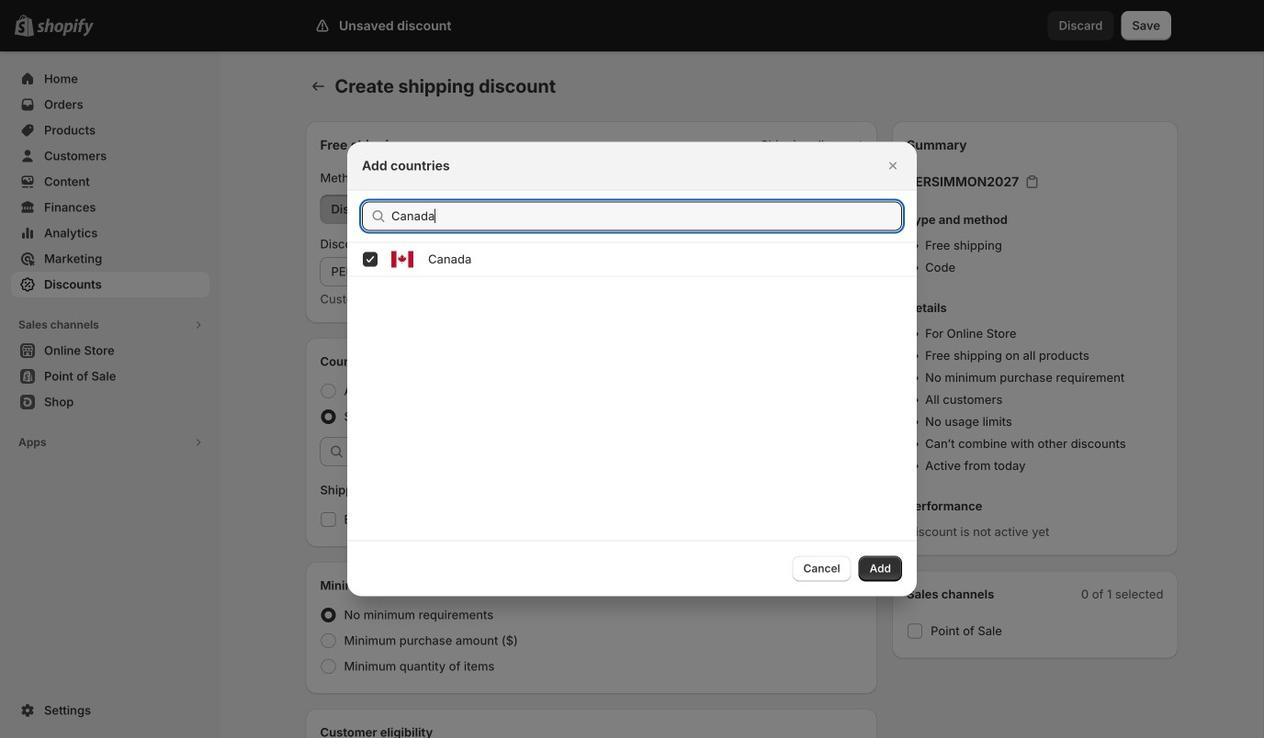 Task type: describe. For each thing, give the bounding box(es) containing it.
Search countries text field
[[391, 202, 902, 231]]

shopify image
[[37, 18, 94, 37]]



Task type: locate. For each thing, give the bounding box(es) containing it.
dialog
[[0, 142, 1264, 597]]



Task type: vqa. For each thing, say whether or not it's contained in the screenshot.
Payment terms
no



